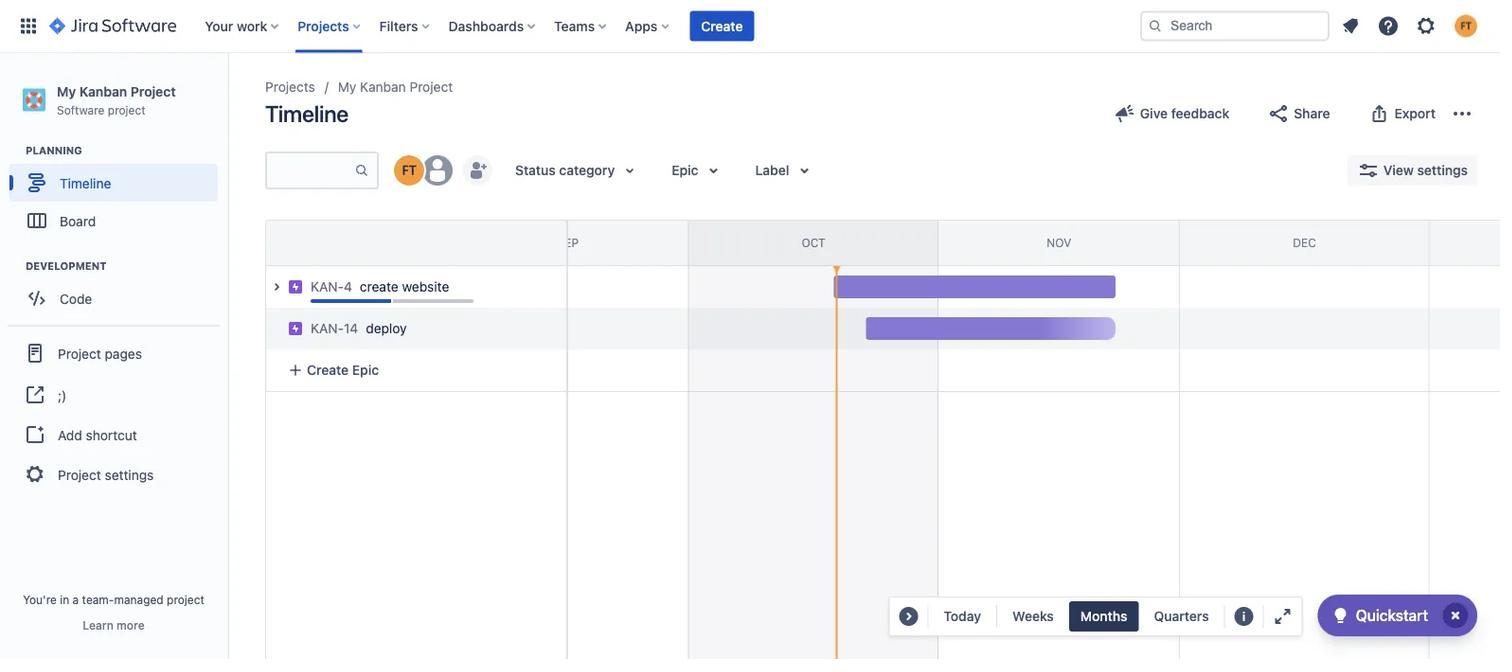 Task type: vqa. For each thing, say whether or not it's contained in the screenshot.
All
no



Task type: describe. For each thing, give the bounding box(es) containing it.
planning
[[26, 145, 82, 157]]

projects for projects dropdown button
[[298, 18, 349, 34]]

group containing project pages
[[8, 325, 220, 501]]

add
[[58, 427, 82, 443]]

status category button
[[504, 155, 653, 186]]

1 horizontal spatial project
[[167, 593, 204, 606]]

dismiss quickstart image
[[1441, 601, 1471, 631]]

managed
[[114, 593, 164, 606]]

team-
[[82, 593, 114, 606]]

feedback
[[1171, 106, 1230, 121]]

help image
[[1377, 15, 1400, 37]]

epic image for kan-14 deploy
[[288, 321, 303, 336]]

primary element
[[11, 0, 1140, 53]]

status category
[[515, 162, 615, 178]]

create for create epic
[[307, 362, 349, 378]]

pages
[[105, 346, 142, 361]]

planning image
[[3, 139, 26, 162]]

filters
[[380, 18, 418, 34]]

give feedback
[[1140, 106, 1230, 121]]

work
[[237, 18, 267, 34]]

you're in a team-managed project
[[23, 593, 204, 606]]

my for my kanban project software project
[[57, 83, 76, 99]]

settings for view settings
[[1418, 162, 1468, 178]]

months
[[1081, 609, 1128, 624]]

quarters
[[1154, 609, 1209, 624]]

development
[[26, 260, 107, 273]]

show child issues image
[[265, 276, 288, 298]]

kan- for 14
[[311, 321, 344, 336]]

kanban for my kanban project
[[360, 79, 406, 95]]

board
[[60, 213, 96, 229]]

sidebar navigation image
[[207, 76, 248, 114]]

apps button
[[620, 11, 677, 41]]

create epic button
[[277, 353, 555, 387]]

kan-4 link
[[311, 278, 352, 296]]

enter full screen image
[[1272, 605, 1295, 628]]

teams button
[[549, 11, 614, 41]]

view settings image
[[1357, 159, 1380, 182]]

learn more button
[[83, 618, 145, 633]]

settings image
[[1415, 15, 1438, 37]]

view settings
[[1384, 162, 1468, 178]]

search image
[[1148, 18, 1163, 34]]

sep
[[558, 236, 579, 249]]

software
[[57, 103, 105, 116]]

development image
[[3, 255, 26, 278]]

give
[[1140, 106, 1168, 121]]

create epic
[[307, 362, 379, 378]]

today
[[944, 609, 981, 624]]

funky town image
[[394, 155, 424, 186]]

timeline inside "planning" group
[[60, 175, 111, 191]]

label button
[[744, 155, 827, 186]]

code link
[[9, 280, 218, 318]]

view
[[1384, 162, 1414, 178]]

share button
[[1256, 99, 1342, 129]]

learn
[[83, 619, 114, 632]]

projects for projects link
[[265, 79, 315, 95]]

add shortcut
[[58, 427, 137, 443]]

months button
[[1069, 602, 1139, 632]]

status
[[515, 162, 556, 178]]

project pages link
[[8, 333, 220, 374]]

dashboards button
[[443, 11, 543, 41]]

project down filters dropdown button on the left of the page
[[410, 79, 453, 95]]

export
[[1395, 106, 1436, 121]]

shortcut
[[86, 427, 137, 443]]



Task type: locate. For each thing, give the bounding box(es) containing it.
development group
[[9, 259, 226, 323]]

project right software
[[108, 103, 146, 116]]

oct
[[802, 236, 826, 249]]

settings right view
[[1418, 162, 1468, 178]]

epic image
[[288, 279, 303, 295], [288, 321, 303, 336]]

add people image
[[466, 159, 489, 182]]

0 vertical spatial timeline
[[265, 100, 349, 127]]

check image
[[1330, 604, 1352, 627]]

filters button
[[374, 11, 437, 41]]

my kanban project link
[[338, 76, 453, 99]]

1 horizontal spatial settings
[[1418, 162, 1468, 178]]

deploy
[[366, 321, 407, 336]]

your profile and settings image
[[1455, 15, 1478, 37]]

project inside my kanban project software project
[[130, 83, 176, 99]]

timeline
[[265, 100, 349, 127], [60, 175, 111, 191]]

group
[[8, 325, 220, 501]]

1 horizontal spatial epic
[[672, 162, 699, 178]]

my inside my kanban project software project
[[57, 83, 76, 99]]

website
[[402, 279, 449, 295]]

today button
[[932, 602, 993, 632]]

dec
[[1293, 236, 1316, 249]]

my
[[338, 79, 356, 95], [57, 83, 76, 99]]

project inside my kanban project software project
[[108, 103, 146, 116]]

projects button
[[292, 11, 368, 41]]

settings
[[1418, 162, 1468, 178], [105, 467, 154, 482]]

create right apps dropdown button
[[701, 18, 743, 34]]

apps
[[625, 18, 658, 34]]

1 vertical spatial timeline
[[60, 175, 111, 191]]

0 horizontal spatial timeline
[[60, 175, 111, 191]]

1 horizontal spatial kanban
[[360, 79, 406, 95]]

epic down kan-14 deploy
[[352, 362, 379, 378]]

your
[[205, 18, 233, 34]]

epic button
[[660, 155, 736, 186]]

my kanban project
[[338, 79, 453, 95]]

banner containing your work
[[0, 0, 1500, 53]]

kanban inside my kanban project software project
[[79, 83, 127, 99]]

my inside my kanban project link
[[338, 79, 356, 95]]

0 horizontal spatial my
[[57, 83, 76, 99]]

project
[[108, 103, 146, 116], [167, 593, 204, 606]]

0 horizontal spatial settings
[[105, 467, 154, 482]]

1 kan- from the top
[[311, 279, 344, 295]]

kan- for 4
[[311, 279, 344, 295]]

1 vertical spatial epic image
[[288, 321, 303, 336]]

projects up projects link
[[298, 18, 349, 34]]

0 horizontal spatial project
[[108, 103, 146, 116]]

create button
[[690, 11, 754, 41]]

weeks
[[1013, 609, 1054, 624]]

1 horizontal spatial timeline
[[265, 100, 349, 127]]

1 vertical spatial create
[[307, 362, 349, 378]]

share image
[[1268, 102, 1290, 125]]

learn more
[[83, 619, 145, 632]]

project left sidebar navigation image
[[130, 83, 176, 99]]

1 horizontal spatial my
[[338, 79, 356, 95]]

0 horizontal spatial kanban
[[79, 83, 127, 99]]

2 epic image from the top
[[288, 321, 303, 336]]

1 horizontal spatial create
[[701, 18, 743, 34]]

create for create
[[701, 18, 743, 34]]

weeks button
[[1001, 602, 1065, 632]]

board link
[[9, 202, 218, 240]]

kan-14 deploy
[[311, 321, 407, 336]]

0 vertical spatial epic image
[[288, 279, 303, 295]]

project pages
[[58, 346, 142, 361]]

unassigned image
[[422, 155, 453, 186]]

1 vertical spatial settings
[[105, 467, 154, 482]]

project inside "link"
[[58, 467, 101, 482]]

project settings
[[58, 467, 154, 482]]

kan- down kan-4 link
[[311, 321, 344, 336]]

kan- up the kan-14 link
[[311, 279, 344, 295]]

my for my kanban project
[[338, 79, 356, 95]]

nov
[[1047, 236, 1072, 249]]

create
[[701, 18, 743, 34], [307, 362, 349, 378]]

timeline down projects link
[[265, 100, 349, 127]]

epic inside dropdown button
[[672, 162, 699, 178]]

jira software image
[[49, 15, 176, 37], [49, 15, 176, 37]]

1 vertical spatial projects
[[265, 79, 315, 95]]

code
[[60, 291, 92, 306]]

kanban for my kanban project software project
[[79, 83, 127, 99]]

epic left label
[[672, 162, 699, 178]]

create inside create button
[[701, 18, 743, 34]]

settings down add shortcut button
[[105, 467, 154, 482]]

;) link
[[8, 374, 220, 416]]

create inside create epic button
[[307, 362, 349, 378]]

in
[[60, 593, 69, 606]]

projects right sidebar navigation image
[[265, 79, 315, 95]]

your work
[[205, 18, 267, 34]]

export button
[[1357, 99, 1447, 129]]

a
[[73, 593, 79, 606]]

you're
[[23, 593, 57, 606]]

Search field
[[1140, 11, 1330, 41]]

settings inside view settings 'dropdown button'
[[1418, 162, 1468, 178]]

notifications image
[[1339, 15, 1362, 37]]

quickstart
[[1356, 607, 1428, 625]]

my kanban project software project
[[57, 83, 176, 116]]

banner
[[0, 0, 1500, 53]]

appswitcher icon image
[[17, 15, 40, 37]]

project left the pages
[[58, 346, 101, 361]]

0 vertical spatial project
[[108, 103, 146, 116]]

kanban down the filters on the left of the page
[[360, 79, 406, 95]]

projects inside dropdown button
[[298, 18, 349, 34]]

dashboards
[[449, 18, 524, 34]]

category
[[559, 162, 615, 178]]

add shortcut button
[[8, 416, 220, 454]]

0 vertical spatial kan-
[[311, 279, 344, 295]]

project settings link
[[8, 454, 220, 496]]

kan-4 create website
[[311, 279, 449, 295]]

project
[[410, 79, 453, 95], [130, 83, 176, 99], [58, 346, 101, 361], [58, 467, 101, 482]]

settings inside project settings "link"
[[105, 467, 154, 482]]

kanban up software
[[79, 83, 127, 99]]

view settings button
[[1348, 155, 1478, 186]]

quarters button
[[1143, 602, 1221, 632]]

create
[[360, 279, 398, 295]]

more
[[117, 619, 145, 632]]

settings for project settings
[[105, 467, 154, 482]]

epic
[[672, 162, 699, 178], [352, 362, 379, 378]]

projects link
[[265, 76, 315, 99]]

create down the kan-14 link
[[307, 362, 349, 378]]

give feedback button
[[1102, 99, 1241, 129]]

;)
[[58, 387, 67, 403]]

1 vertical spatial epic
[[352, 362, 379, 378]]

2 kan- from the top
[[311, 321, 344, 336]]

export icon image
[[1368, 102, 1391, 125]]

0 vertical spatial settings
[[1418, 162, 1468, 178]]

my up software
[[57, 83, 76, 99]]

kan-14 link
[[311, 319, 358, 338]]

0 horizontal spatial epic
[[352, 362, 379, 378]]

kanban
[[360, 79, 406, 95], [79, 83, 127, 99]]

your work button
[[199, 11, 286, 41]]

kan-
[[311, 279, 344, 295], [311, 321, 344, 336]]

timeline link
[[9, 164, 218, 202]]

0 vertical spatial projects
[[298, 18, 349, 34]]

epic inside button
[[352, 362, 379, 378]]

project down add
[[58, 467, 101, 482]]

label
[[755, 162, 789, 178]]

projects
[[298, 18, 349, 34], [265, 79, 315, 95]]

quickstart button
[[1318, 595, 1478, 637]]

Search timeline text field
[[267, 153, 354, 188]]

1 epic image from the top
[[288, 279, 303, 295]]

project right 'managed'
[[167, 593, 204, 606]]

timeline up board
[[60, 175, 111, 191]]

my right projects link
[[338, 79, 356, 95]]

teams
[[554, 18, 595, 34]]

planning group
[[9, 143, 226, 246]]

epic image left kan-4 link
[[288, 279, 303, 295]]

legend image
[[1233, 605, 1256, 628]]

share
[[1294, 106, 1330, 121]]

0 horizontal spatial create
[[307, 362, 349, 378]]

4
[[344, 279, 352, 295]]

0 vertical spatial create
[[701, 18, 743, 34]]

0 vertical spatial epic
[[672, 162, 699, 178]]

epic image for kan-4 create website
[[288, 279, 303, 295]]

14
[[344, 321, 358, 336]]

1 vertical spatial kan-
[[311, 321, 344, 336]]

1 vertical spatial project
[[167, 593, 204, 606]]

epic image left the kan-14 link
[[288, 321, 303, 336]]



